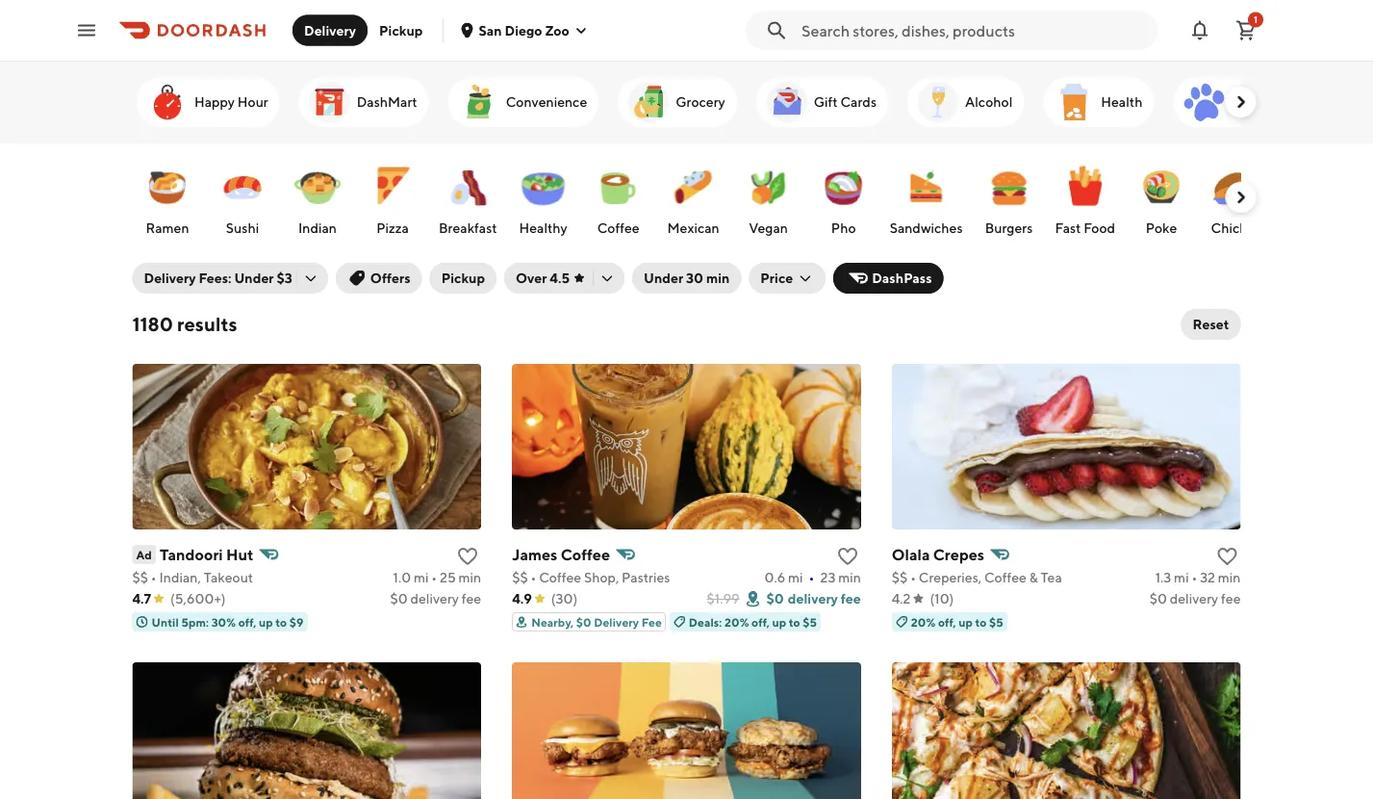 Task type: describe. For each thing, give the bounding box(es) containing it.
1 • from the left
[[151, 569, 157, 585]]

ad
[[136, 548, 152, 561]]

pickup for the bottom pickup button
[[442, 270, 485, 286]]

happy hour link
[[136, 77, 279, 127]]

deals: 20% off, up to $5
[[689, 615, 817, 629]]

$0 delivery fee
[[767, 591, 862, 607]]

over 4.5
[[516, 270, 570, 286]]

happy hour
[[194, 94, 268, 110]]

alcohol
[[965, 94, 1013, 110]]

fast food
[[1055, 220, 1115, 236]]

tandoori
[[160, 545, 223, 564]]

$$ • creperies, coffee & tea
[[892, 569, 1063, 585]]

0.6 mi • 23 min
[[765, 569, 862, 585]]

hour
[[237, 94, 268, 110]]

&
[[1030, 569, 1039, 585]]

indian,
[[159, 569, 201, 585]]

poke
[[1146, 220, 1177, 236]]

2 vertical spatial delivery
[[594, 615, 639, 629]]

tea
[[1041, 569, 1063, 585]]

5pm:
[[181, 615, 209, 629]]

1 vertical spatial pickup button
[[430, 263, 497, 294]]

until
[[152, 615, 179, 629]]

delivery for delivery fees: under $3
[[144, 270, 196, 286]]

fees:
[[199, 270, 232, 286]]

dashmart image
[[306, 79, 353, 125]]

fee for $$ • creperies, coffee & tea
[[1222, 591, 1242, 607]]

happy hour image
[[144, 79, 190, 125]]

over
[[516, 270, 547, 286]]

$$ • indian, takeout
[[132, 569, 253, 585]]

3 • from the left
[[531, 569, 537, 585]]

open menu image
[[75, 19, 98, 42]]

4.9
[[512, 591, 532, 607]]

pizza
[[376, 220, 409, 236]]

1 to from the left
[[276, 615, 287, 629]]

sushi
[[226, 220, 259, 236]]

1 off, from the left
[[238, 615, 257, 629]]

delivery for $$ • creperies, coffee & tea
[[1170, 591, 1219, 607]]

gift
[[814, 94, 838, 110]]

hut
[[226, 545, 254, 564]]

gift cards image
[[764, 79, 810, 125]]

health image
[[1051, 79, 1097, 125]]

offers button
[[336, 263, 422, 294]]

20% off, up to $5
[[912, 615, 1004, 629]]

4.7
[[132, 591, 151, 607]]

reset
[[1193, 316, 1230, 332]]

2 • from the left
[[432, 569, 437, 585]]

chicken
[[1211, 220, 1262, 236]]

$1.99
[[707, 591, 740, 607]]

happy
[[194, 94, 234, 110]]

3 to from the left
[[976, 615, 987, 629]]

gift cards link
[[756, 77, 888, 127]]

under 30 min button
[[633, 263, 742, 294]]

delivery fees: under $3
[[144, 270, 293, 286]]

6 • from the left
[[1192, 569, 1198, 585]]

1.0
[[393, 569, 411, 585]]

grocery
[[676, 94, 725, 110]]

zoo
[[545, 22, 570, 38]]

james
[[512, 545, 558, 564]]

$​0 delivery fee for 32
[[1150, 591, 1242, 607]]

grocery link
[[618, 77, 737, 127]]

burgers
[[985, 220, 1033, 236]]

notification bell image
[[1189, 19, 1212, 42]]

1180
[[132, 313, 173, 336]]

alcohol link
[[907, 77, 1024, 127]]

dashpass
[[873, 270, 933, 286]]

cards
[[840, 94, 877, 110]]

sandwiches
[[890, 220, 963, 236]]

2 next button of carousel image from the top
[[1232, 188, 1251, 207]]

0.6
[[765, 569, 786, 585]]

mi for 1.0
[[414, 569, 429, 585]]

grocery image
[[626, 79, 672, 125]]

pickup for the topmost pickup button
[[379, 22, 423, 38]]

price
[[761, 270, 794, 286]]

nearby, $0 delivery fee
[[532, 615, 662, 629]]

min inside under 30 min button
[[707, 270, 730, 286]]

1.3 mi • 32 min
[[1156, 569, 1242, 585]]

(5,600+)
[[170, 591, 226, 607]]

delivery button
[[293, 15, 368, 46]]

1
[[1255, 14, 1258, 25]]

san
[[479, 22, 502, 38]]

fee for $$ • indian, takeout
[[462, 591, 482, 607]]

min for 0.6 mi • 23 min
[[839, 569, 862, 585]]

4.5
[[550, 270, 570, 286]]

over 4.5 button
[[505, 263, 625, 294]]

0 horizontal spatial $0
[[576, 615, 592, 629]]

$$ for olala crepes
[[892, 569, 908, 585]]

2 delivery from the left
[[788, 591, 838, 607]]

vegan
[[749, 220, 788, 236]]

1.0 mi • 25 min
[[393, 569, 482, 585]]

dashpass button
[[834, 263, 944, 294]]

Store search: begin typing to search for stores available on DoorDash text field
[[802, 20, 1147, 41]]

1 items, open order cart image
[[1235, 19, 1258, 42]]

ad tandoori hut
[[136, 545, 254, 564]]

health
[[1101, 94, 1143, 110]]

25
[[440, 569, 456, 585]]

health link
[[1043, 77, 1154, 127]]

min for 1.3 mi • 32 min
[[1219, 569, 1242, 585]]

price button
[[749, 263, 826, 294]]

1 horizontal spatial $0
[[767, 591, 784, 607]]



Task type: vqa. For each thing, say whether or not it's contained in the screenshot.
Groundwork Coffee Co 30 mins • $0 delivery fee
no



Task type: locate. For each thing, give the bounding box(es) containing it.
2 click to add this store to your saved list image from the left
[[1216, 545, 1240, 568]]

0 horizontal spatial off,
[[238, 615, 257, 629]]

click to add this store to your saved list image
[[457, 545, 480, 568]]

1.3
[[1156, 569, 1172, 585]]

pickup down breakfast
[[442, 270, 485, 286]]

0 horizontal spatial $​0 delivery fee
[[390, 591, 482, 607]]

olala
[[892, 545, 931, 564]]

nearby,
[[532, 615, 574, 629]]

1 horizontal spatial $​0 delivery fee
[[1150, 591, 1242, 607]]

$$ • coffee shop, pastries
[[512, 569, 670, 585]]

0 vertical spatial delivery
[[304, 22, 356, 38]]

shop,
[[584, 569, 619, 585]]

indian
[[298, 220, 336, 236]]

2 horizontal spatial up
[[959, 615, 973, 629]]

breakfast
[[439, 220, 497, 236]]

pets
[[1231, 94, 1259, 110]]

(30)
[[552, 591, 578, 607]]

coffee left &
[[985, 569, 1027, 585]]

0 horizontal spatial delivery
[[144, 270, 196, 286]]

0 horizontal spatial fee
[[462, 591, 482, 607]]

2 horizontal spatial to
[[976, 615, 987, 629]]

0 vertical spatial pickup
[[379, 22, 423, 38]]

min for 1.0 mi • 25 min
[[459, 569, 482, 585]]

min right 23
[[839, 569, 862, 585]]

mi right 1.3
[[1175, 569, 1190, 585]]

2 $​0 from the left
[[1150, 591, 1168, 607]]

1 horizontal spatial $5
[[990, 615, 1004, 629]]

delivery up "dashmart" icon
[[304, 22, 356, 38]]

1 horizontal spatial fee
[[841, 591, 862, 607]]

3 delivery from the left
[[1170, 591, 1219, 607]]

1 20% from the left
[[725, 615, 750, 629]]

1 $​0 from the left
[[390, 591, 408, 607]]

1 horizontal spatial delivery
[[788, 591, 838, 607]]

deals:
[[689, 615, 723, 629]]

3 mi from the left
[[1175, 569, 1190, 585]]

$0 down 0.6
[[767, 591, 784, 607]]

1 up from the left
[[259, 615, 273, 629]]

food
[[1084, 220, 1115, 236]]

• left 25
[[432, 569, 437, 585]]

1 next button of carousel image from the top
[[1232, 92, 1251, 112]]

$5 down $0 delivery fee
[[803, 615, 817, 629]]

2 $​0 delivery fee from the left
[[1150, 591, 1242, 607]]

1 horizontal spatial $​0
[[1150, 591, 1168, 607]]

off, down 0.6
[[752, 615, 770, 629]]

0 horizontal spatial 20%
[[725, 615, 750, 629]]

min down click to add this store to your saved list image
[[459, 569, 482, 585]]

1 horizontal spatial up
[[773, 615, 787, 629]]

2 $5 from the left
[[990, 615, 1004, 629]]

1 horizontal spatial pickup
[[442, 270, 485, 286]]

mi for 0.6
[[789, 569, 804, 585]]

under left the $3
[[234, 270, 274, 286]]

2 up from the left
[[773, 615, 787, 629]]

next button of carousel image
[[1232, 92, 1251, 112], [1232, 188, 1251, 207]]

to
[[276, 615, 287, 629], [789, 615, 801, 629], [976, 615, 987, 629]]

$​0 for 1.0 mi • 25 min
[[390, 591, 408, 607]]

1 horizontal spatial $$
[[512, 569, 528, 585]]

2 mi from the left
[[789, 569, 804, 585]]

click to add this store to your saved list image for olala crepes
[[1216, 545, 1240, 568]]

alcohol image
[[915, 79, 961, 125]]

fee down the 0.6 mi • 23 min
[[841, 591, 862, 607]]

4 • from the left
[[809, 569, 815, 585]]

crepes
[[934, 545, 985, 564]]

1 vertical spatial $0
[[576, 615, 592, 629]]

1 horizontal spatial 20%
[[912, 615, 936, 629]]

up down $$ • creperies, coffee & tea
[[959, 615, 973, 629]]

delivery down the 0.6 mi • 23 min
[[788, 591, 838, 607]]

min right 32
[[1219, 569, 1242, 585]]

to left $9
[[276, 615, 287, 629]]

1 button
[[1228, 11, 1266, 50]]

healthy
[[519, 220, 567, 236]]

2 to from the left
[[789, 615, 801, 629]]

3 up from the left
[[959, 615, 973, 629]]

delivery for delivery
[[304, 22, 356, 38]]

1 $$ from the left
[[132, 569, 148, 585]]

1 horizontal spatial to
[[789, 615, 801, 629]]

mi
[[414, 569, 429, 585], [789, 569, 804, 585], [1175, 569, 1190, 585]]

0 horizontal spatial pickup
[[379, 22, 423, 38]]

click to add this store to your saved list image
[[837, 545, 860, 568], [1216, 545, 1240, 568]]

$$
[[132, 569, 148, 585], [512, 569, 528, 585], [892, 569, 908, 585]]

convenience image
[[456, 79, 502, 125]]

san diego zoo
[[479, 22, 570, 38]]

pho
[[831, 220, 856, 236]]

san diego zoo button
[[460, 22, 589, 38]]

fee down 1.0 mi • 25 min
[[462, 591, 482, 607]]

3 fee from the left
[[1222, 591, 1242, 607]]

min
[[707, 270, 730, 286], [459, 569, 482, 585], [839, 569, 862, 585], [1219, 569, 1242, 585]]

$0
[[767, 591, 784, 607], [576, 615, 592, 629]]

0 horizontal spatial $​0
[[390, 591, 408, 607]]

1 under from the left
[[234, 270, 274, 286]]

20% down the (10)
[[912, 615, 936, 629]]

2 20% from the left
[[912, 615, 936, 629]]

1 horizontal spatial off,
[[752, 615, 770, 629]]

• left 23
[[809, 569, 815, 585]]

30%
[[211, 615, 236, 629]]

2 horizontal spatial $$
[[892, 569, 908, 585]]

0 vertical spatial next button of carousel image
[[1232, 92, 1251, 112]]

2 off, from the left
[[752, 615, 770, 629]]

1 $5 from the left
[[803, 615, 817, 629]]

20%
[[725, 615, 750, 629], [912, 615, 936, 629]]

1 $​0 delivery fee from the left
[[390, 591, 482, 607]]

delivery left fees:
[[144, 270, 196, 286]]

3 $$ from the left
[[892, 569, 908, 585]]

0 horizontal spatial $5
[[803, 615, 817, 629]]

1 click to add this store to your saved list image from the left
[[837, 545, 860, 568]]

under 30 min
[[644, 270, 730, 286]]

diego
[[505, 22, 543, 38]]

up left $9
[[259, 615, 273, 629]]

1180 results
[[132, 313, 237, 336]]

coffee
[[597, 220, 639, 236], [561, 545, 610, 564], [539, 569, 582, 585], [985, 569, 1027, 585]]

pickup right delivery button
[[379, 22, 423, 38]]

$​0 for 1.3 mi • 32 min
[[1150, 591, 1168, 607]]

0 horizontal spatial delivery
[[411, 591, 459, 607]]

• left 32
[[1192, 569, 1198, 585]]

results
[[177, 313, 237, 336]]

$3
[[277, 270, 293, 286]]

2 under from the left
[[644, 270, 684, 286]]

1 vertical spatial pickup
[[442, 270, 485, 286]]

32
[[1201, 569, 1216, 585]]

delivery
[[304, 22, 356, 38], [144, 270, 196, 286], [594, 615, 639, 629]]

delivery for $$ • indian, takeout
[[411, 591, 459, 607]]

coffee up (30)
[[539, 569, 582, 585]]

(10)
[[931, 591, 954, 607]]

1 horizontal spatial click to add this store to your saved list image
[[1216, 545, 1240, 568]]

to down $0 delivery fee
[[789, 615, 801, 629]]

0 horizontal spatial under
[[234, 270, 274, 286]]

mi right 1.0
[[414, 569, 429, 585]]

0 horizontal spatial click to add this store to your saved list image
[[837, 545, 860, 568]]

next button of carousel image right pets icon
[[1232, 92, 1251, 112]]

ramen
[[145, 220, 189, 236]]

delivery
[[411, 591, 459, 607], [788, 591, 838, 607], [1170, 591, 1219, 607]]

23
[[821, 569, 836, 585]]

2 horizontal spatial off,
[[939, 615, 957, 629]]

$$ for james coffee
[[512, 569, 528, 585]]

creperies,
[[919, 569, 982, 585]]

fee down the 1.3 mi • 32 min
[[1222, 591, 1242, 607]]

$$ up "4.7"
[[132, 569, 148, 585]]

fee
[[642, 615, 662, 629]]

1 delivery from the left
[[411, 591, 459, 607]]

mexican
[[667, 220, 719, 236]]

mi right 0.6
[[789, 569, 804, 585]]

pastries
[[622, 569, 670, 585]]

under inside button
[[644, 270, 684, 286]]

1 horizontal spatial delivery
[[304, 22, 356, 38]]

gift cards
[[814, 94, 877, 110]]

20% down $1.99
[[725, 615, 750, 629]]

pickup button down breakfast
[[430, 263, 497, 294]]

• down olala
[[911, 569, 917, 585]]

coffee up over 4.5 button
[[597, 220, 639, 236]]

under
[[234, 270, 274, 286], [644, 270, 684, 286]]

2 $$ from the left
[[512, 569, 528, 585]]

pets link
[[1174, 77, 1270, 127]]

off, right 30% at bottom left
[[238, 615, 257, 629]]

1 fee from the left
[[462, 591, 482, 607]]

$$ up 4.2
[[892, 569, 908, 585]]

olala crepes
[[892, 545, 985, 564]]

4.2
[[892, 591, 911, 607]]

pickup button
[[368, 15, 435, 46], [430, 263, 497, 294]]

$​0 down 1.0
[[390, 591, 408, 607]]

0 horizontal spatial $$
[[132, 569, 148, 585]]

mi for 1.3
[[1175, 569, 1190, 585]]

coffee up $$ • coffee shop, pastries
[[561, 545, 610, 564]]

• down james
[[531, 569, 537, 585]]

0 vertical spatial pickup button
[[368, 15, 435, 46]]

james coffee
[[512, 545, 610, 564]]

off, down the (10)
[[939, 615, 957, 629]]

next button of carousel image up "chicken" at the right of page
[[1232, 188, 1251, 207]]

1 horizontal spatial mi
[[789, 569, 804, 585]]

convenience
[[506, 94, 587, 110]]

2 horizontal spatial mi
[[1175, 569, 1190, 585]]

min right 30
[[707, 270, 730, 286]]

up down $0 delivery fee
[[773, 615, 787, 629]]

•
[[151, 569, 157, 585], [432, 569, 437, 585], [531, 569, 537, 585], [809, 569, 815, 585], [911, 569, 917, 585], [1192, 569, 1198, 585]]

$0 down (30)
[[576, 615, 592, 629]]

3 off, from the left
[[939, 615, 957, 629]]

pets image
[[1181, 79, 1227, 125]]

click to add this store to your saved list image for james coffee
[[837, 545, 860, 568]]

delivery inside button
[[304, 22, 356, 38]]

2 horizontal spatial fee
[[1222, 591, 1242, 607]]

0 horizontal spatial to
[[276, 615, 287, 629]]

offers
[[371, 270, 411, 286]]

$​0 delivery fee down the 1.3 mi • 32 min
[[1150, 591, 1242, 607]]

$​0
[[390, 591, 408, 607], [1150, 591, 1168, 607]]

convenience link
[[448, 77, 599, 127]]

1 vertical spatial next button of carousel image
[[1232, 188, 1251, 207]]

fee
[[462, 591, 482, 607], [841, 591, 862, 607], [1222, 591, 1242, 607]]

delivery down the 1.3 mi • 32 min
[[1170, 591, 1219, 607]]

2 fee from the left
[[841, 591, 862, 607]]

• up "4.7"
[[151, 569, 157, 585]]

delivery left fee
[[594, 615, 639, 629]]

takeout
[[204, 569, 253, 585]]

1 horizontal spatial under
[[644, 270, 684, 286]]

0 horizontal spatial mi
[[414, 569, 429, 585]]

$9
[[290, 615, 304, 629]]

2 horizontal spatial delivery
[[1170, 591, 1219, 607]]

0 vertical spatial $0
[[767, 591, 784, 607]]

1 mi from the left
[[414, 569, 429, 585]]

0 horizontal spatial up
[[259, 615, 273, 629]]

$$ up 4.9
[[512, 569, 528, 585]]

click to add this store to your saved list image up the 1.3 mi • 32 min
[[1216, 545, 1240, 568]]

delivery down 1.0 mi • 25 min
[[411, 591, 459, 607]]

5 • from the left
[[911, 569, 917, 585]]

$5 down $$ • creperies, coffee & tea
[[990, 615, 1004, 629]]

pickup button up dashmart
[[368, 15, 435, 46]]

to down $$ • creperies, coffee & tea
[[976, 615, 987, 629]]

under left 30
[[644, 270, 684, 286]]

$​0 down 1.3
[[1150, 591, 1168, 607]]

2 horizontal spatial delivery
[[594, 615, 639, 629]]

$​0 delivery fee down 1.0 mi • 25 min
[[390, 591, 482, 607]]

fast
[[1055, 220, 1081, 236]]

1 vertical spatial delivery
[[144, 270, 196, 286]]

click to add this store to your saved list image up the 0.6 mi • 23 min
[[837, 545, 860, 568]]

until 5pm: 30% off, up to $9
[[152, 615, 304, 629]]

$​0 delivery fee for 25
[[390, 591, 482, 607]]



